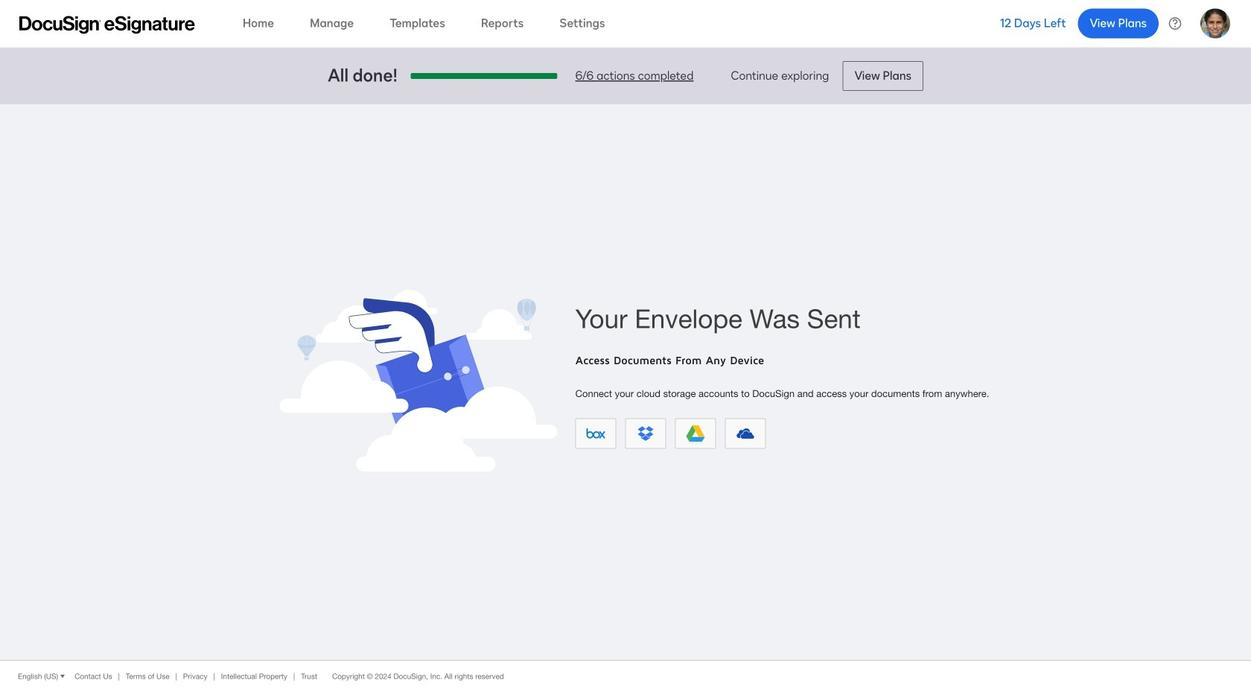 Task type: locate. For each thing, give the bounding box(es) containing it.
more info region
[[0, 660, 1252, 692]]



Task type: describe. For each thing, give the bounding box(es) containing it.
your uploaded profile image image
[[1201, 9, 1231, 38]]

docusign esignature image
[[19, 16, 195, 34]]



Task type: vqa. For each thing, say whether or not it's contained in the screenshot.
More Info "region"
yes



